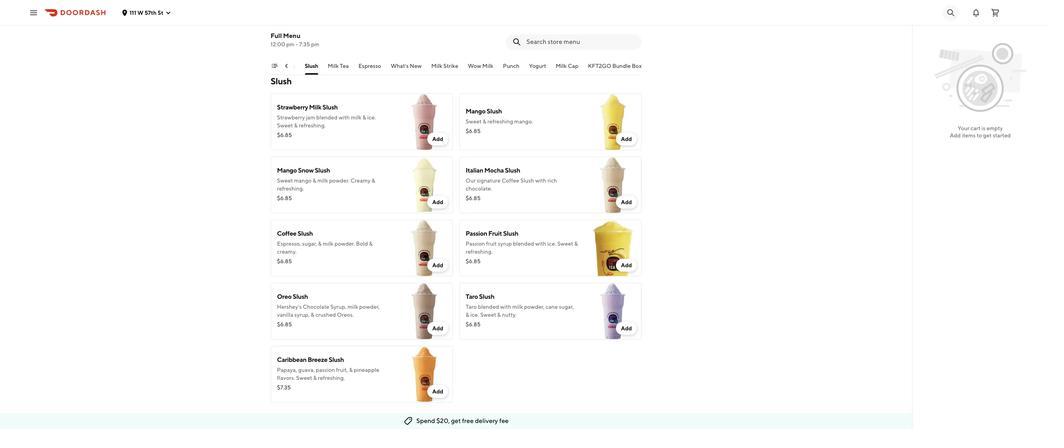 Task type: locate. For each thing, give the bounding box(es) containing it.
milk cap
[[556, 63, 579, 69]]

caribbean breeze slush image
[[396, 346, 453, 403]]

flavors.
[[277, 375, 295, 381]]

with inside strawberry milk slush strawberry jam blended with milk & ice. sweet & refreshing. $6.85
[[339, 114, 350, 121]]

add for oreo slush
[[432, 325, 443, 332]]

oreo
[[277, 293, 292, 301]]

show menu categories image
[[271, 63, 278, 69]]

refreshing. down fruit
[[466, 249, 493, 255]]

pm right 7:35
[[311, 41, 319, 48]]

milk up jam on the left top
[[309, 104, 321, 111]]

milk tea button
[[328, 62, 349, 75]]

smooth
[[500, 21, 519, 27]]

wow
[[468, 63, 481, 69]]

mango snow slush image
[[396, 157, 453, 214]]

0 vertical spatial ice.
[[367, 114, 376, 121]]

milk left strike
[[431, 63, 442, 69]]

milk strike button
[[431, 62, 458, 75]]

milk for milk strike
[[431, 63, 442, 69]]

refreshing. down jam on the left top
[[299, 122, 326, 129]]

fruit
[[488, 230, 502, 237]]

sweet inside caribbean breeze slush papaya, guava, passion fruit, & pineapple flavors. sweet & refreshing. $7.35
[[296, 375, 312, 381]]

1 horizontal spatial coffee
[[502, 178, 519, 184]]

1 powder, from the left
[[359, 304, 380, 310]]

add for italian mocha slush
[[621, 199, 632, 206]]

0 horizontal spatial coffee
[[277, 230, 297, 237]]

$20,
[[436, 417, 450, 425]]

tea.
[[374, 21, 383, 27], [539, 21, 549, 27]]

classic
[[277, 63, 295, 69]]

refreshing. down mango at the top left of the page
[[277, 186, 304, 192]]

passion fruit slush passion fruit syrup blended with ice. sweet & refreshing. $6.85
[[466, 230, 578, 265]]

2 vertical spatial ice.
[[470, 312, 479, 318]]

0 horizontal spatial honey
[[294, 21, 310, 27]]

1 vertical spatial taro
[[466, 304, 477, 310]]

0 horizontal spatial pm
[[286, 41, 295, 48]]

add for passion fruit slush
[[621, 262, 632, 269]]

powder, for taro slush
[[524, 304, 545, 310]]

slush inside taro slush taro blended with milk powder, cane sugar, & ice. sweet & nutty. $6.85
[[479, 293, 494, 301]]

taro slush image
[[585, 283, 642, 340]]

powder. left creamy
[[329, 178, 350, 184]]

get left free
[[451, 417, 461, 425]]

2 horizontal spatial ice.
[[548, 241, 556, 247]]

1 honey from the left
[[294, 21, 310, 27]]

items
[[962, 132, 976, 139]]

milk inside 'mango snow slush sweet mango & milk powder. creamy & refreshing. $6.85'
[[317, 178, 328, 184]]

1 taro from the top
[[466, 293, 478, 301]]

get
[[983, 132, 992, 139], [451, 417, 461, 425]]

0 vertical spatial get
[[983, 132, 992, 139]]

refreshing. down passion
[[318, 375, 345, 381]]

1 tea. from the left
[[374, 21, 383, 27]]

blended inside strawberry milk slush strawberry jam blended with milk & ice. sweet & refreshing. $6.85
[[316, 114, 338, 121]]

1 horizontal spatial get
[[983, 132, 992, 139]]

add button for mango slush
[[616, 133, 637, 146]]

0 horizontal spatial blended
[[316, 114, 338, 121]]

what's
[[391, 63, 409, 69]]

milk inside button
[[431, 63, 442, 69]]

0 horizontal spatial ice.
[[367, 114, 376, 121]]

milk left cap on the right top
[[556, 63, 567, 69]]

1 vertical spatial sugar,
[[559, 304, 574, 310]]

2 honey from the left
[[478, 21, 494, 27]]

add for caribbean breeze slush
[[432, 389, 443, 395]]

milk tea
[[328, 63, 349, 69]]

milk left tea
[[328, 63, 339, 69]]

sugar,
[[302, 241, 317, 247], [559, 304, 574, 310]]

oreo slush image
[[396, 283, 453, 340]]

guava,
[[298, 367, 315, 373]]

1 horizontal spatial sugar,
[[559, 304, 574, 310]]

0 items, open order cart image
[[991, 8, 1000, 17]]

Item Search search field
[[527, 38, 635, 46]]

sugar, inside coffee slush espresso, sugar, & milk powder. bold & creamy. $6.85
[[302, 241, 317, 247]]

powder, right syrup,
[[359, 304, 380, 310]]

0 vertical spatial mango
[[466, 108, 486, 115]]

milk inside coffee slush espresso, sugar, & milk powder. bold & creamy. $6.85
[[323, 241, 334, 247]]

our
[[466, 178, 476, 184]]

sugar, right espresso,
[[302, 241, 317, 247]]

coffee up espresso,
[[277, 230, 297, 237]]

w
[[137, 9, 143, 16]]

with right syrup
[[535, 241, 546, 247]]

what's new
[[391, 63, 422, 69]]

strawberry
[[277, 104, 308, 111], [277, 114, 305, 121]]

1 vertical spatial coffee
[[277, 230, 297, 237]]

powder. left bold
[[335, 241, 355, 247]]

coffee inside coffee slush espresso, sugar, & milk powder. bold & creamy. $6.85
[[277, 230, 297, 237]]

add for mango slush
[[621, 136, 632, 142]]

2 taro from the top
[[466, 304, 477, 310]]

honey for sweet
[[294, 21, 310, 27]]

0 horizontal spatial tea.
[[374, 21, 383, 27]]

with inside taro slush taro blended with milk powder, cane sugar, & ice. sweet & nutty. $6.85
[[500, 304, 511, 310]]

1 horizontal spatial tea.
[[539, 21, 549, 27]]

refreshing. inside 'mango snow slush sweet mango & milk powder. creamy & refreshing. $6.85'
[[277, 186, 304, 192]]

0 horizontal spatial mango
[[277, 167, 297, 174]]

milk inside taro slush taro blended with milk powder, cane sugar, & ice. sweet & nutty. $6.85
[[512, 304, 523, 310]]

1 pm from the left
[[286, 41, 295, 48]]

pm
[[286, 41, 295, 48], [311, 41, 319, 48]]

milk right wow
[[482, 63, 493, 69]]

2 horizontal spatial blended
[[513, 241, 534, 247]]

passion
[[466, 230, 487, 237], [466, 241, 485, 247]]

add button for passion fruit slush
[[616, 259, 637, 272]]

$5.75
[[277, 30, 292, 37]]

notification bell image
[[972, 8, 981, 17]]

empty
[[987, 125, 1003, 132]]

sweet inside 'sweet honey & fragrant jasmine green tea. $5.75'
[[277, 21, 293, 27]]

2 pm from the left
[[311, 41, 319, 48]]

2 vertical spatial blended
[[478, 304, 499, 310]]

with left rich
[[535, 178, 547, 184]]

7:35
[[299, 41, 310, 48]]

add
[[950, 132, 961, 139], [432, 136, 443, 142], [621, 136, 632, 142], [432, 199, 443, 206], [621, 199, 632, 206], [432, 262, 443, 269], [621, 262, 632, 269], [432, 325, 443, 332], [621, 325, 632, 332], [432, 389, 443, 395]]

strawberry up jam on the left top
[[277, 104, 308, 111]]

1 vertical spatial mango
[[277, 167, 297, 174]]

full
[[271, 32, 282, 40]]

add button
[[428, 133, 448, 146], [616, 133, 637, 146], [428, 196, 448, 209], [616, 196, 637, 209], [428, 259, 448, 272], [616, 259, 637, 272], [428, 322, 448, 335], [616, 322, 637, 335], [428, 385, 448, 398]]

caribbean breeze slush papaya, guava, passion fruit, & pineapple flavors. sweet & refreshing. $7.35
[[277, 356, 379, 391]]

powder,
[[359, 304, 380, 310], [524, 304, 545, 310]]

honey
[[294, 21, 310, 27], [478, 21, 494, 27]]

add for taro slush
[[621, 325, 632, 332]]

milk
[[328, 63, 339, 69], [431, 63, 442, 69], [482, 63, 493, 69], [556, 63, 567, 69], [309, 104, 321, 111]]

1 horizontal spatial blended
[[478, 304, 499, 310]]

mango inside mango slush sweet & refreshing mango. $6.85
[[466, 108, 486, 115]]

& inside 'sweet honey & fragrant jasmine green tea. $5.75'
[[311, 21, 315, 27]]

bundle
[[613, 63, 631, 69]]

scroll menu navigation left image
[[283, 63, 290, 69]]

1 vertical spatial ice.
[[548, 241, 556, 247]]

tea. right oolong
[[539, 21, 549, 27]]

full menu 12:00 pm - 7:35 pm
[[271, 32, 319, 48]]

passion fruit slush image
[[585, 220, 642, 277]]

$6.85 inside "italian mocha slush our signature coffee slush with rich chocolate. $6.85"
[[466, 195, 481, 202]]

0 vertical spatial blended
[[316, 114, 338, 121]]

italian
[[466, 167, 483, 174]]

powder, for oreo slush
[[359, 304, 380, 310]]

honey right rich
[[478, 21, 494, 27]]

1 horizontal spatial ice.
[[470, 312, 479, 318]]

pm left -
[[286, 41, 295, 48]]

2 strawberry from the top
[[277, 114, 305, 121]]

passion left fruit
[[466, 241, 485, 247]]

powder, inside 'oreo slush hershey's chocolate syrup, milk powder, vanilla syrup, & crushed oreos. $6.85'
[[359, 304, 380, 310]]

111 w 57th st button
[[122, 9, 171, 16]]

refreshing. inside caribbean breeze slush papaya, guava, passion fruit, & pineapple flavors. sweet & refreshing. $7.35
[[318, 375, 345, 381]]

sweet inside strawberry milk slush strawberry jam blended with milk & ice. sweet & refreshing. $6.85
[[277, 122, 293, 129]]

powder, left cane
[[524, 304, 545, 310]]

spend $20, get free delivery fee
[[416, 417, 509, 425]]

1 vertical spatial powder.
[[335, 241, 355, 247]]

nutty.
[[502, 312, 517, 318]]

& inside 'oreo slush hershey's chocolate syrup, milk powder, vanilla syrup, & crushed oreos. $6.85'
[[311, 312, 314, 318]]

classic button
[[277, 62, 295, 75]]

sweet inside taro slush taro blended with milk powder, cane sugar, & ice. sweet & nutty. $6.85
[[480, 312, 496, 318]]

0 horizontal spatial sugar,
[[302, 241, 317, 247]]

get right the to
[[983, 132, 992, 139]]

refreshing.
[[299, 122, 326, 129], [277, 186, 304, 192], [466, 249, 493, 255], [318, 375, 345, 381]]

sweet
[[277, 21, 293, 27], [466, 118, 482, 125], [277, 122, 293, 129], [277, 178, 293, 184], [557, 241, 573, 247], [480, 312, 496, 318], [296, 375, 312, 381]]

espresso button
[[359, 62, 381, 75]]

coffee down mocha
[[502, 178, 519, 184]]

mango
[[466, 108, 486, 115], [277, 167, 297, 174]]

&
[[311, 21, 315, 27], [495, 21, 499, 27], [363, 114, 366, 121], [483, 118, 486, 125], [294, 122, 298, 129], [313, 178, 316, 184], [372, 178, 375, 184], [318, 241, 322, 247], [369, 241, 373, 247], [575, 241, 578, 247], [311, 312, 314, 318], [466, 312, 469, 318], [497, 312, 501, 318], [349, 367, 353, 373], [313, 375, 317, 381]]

blended inside passion fruit slush passion fruit syrup blended with ice. sweet & refreshing. $6.85
[[513, 241, 534, 247]]

yogurt
[[529, 63, 546, 69]]

strawberry left jam on the left top
[[277, 114, 305, 121]]

2 tea. from the left
[[539, 21, 549, 27]]

12:00
[[271, 41, 285, 48]]

sugar, right cane
[[559, 304, 574, 310]]

add for mango snow slush
[[432, 199, 443, 206]]

ice.
[[367, 114, 376, 121], [548, 241, 556, 247], [470, 312, 479, 318]]

honey inside 'sweet honey & fragrant jasmine green tea. $5.75'
[[294, 21, 310, 27]]

kft2go bundle box button
[[588, 62, 642, 75]]

powder, inside taro slush taro blended with milk powder, cane sugar, & ice. sweet & nutty. $6.85
[[524, 304, 545, 310]]

milk inside 'oreo slush hershey's chocolate syrup, milk powder, vanilla syrup, & crushed oreos. $6.85'
[[348, 304, 358, 310]]

1 vertical spatial get
[[451, 417, 461, 425]]

slush inside 'mango snow slush sweet mango & milk powder. creamy & refreshing. $6.85'
[[315, 167, 330, 174]]

powder. inside coffee slush espresso, sugar, & milk powder. bold & creamy. $6.85
[[335, 241, 355, 247]]

fruit
[[486, 241, 497, 247]]

1 vertical spatial blended
[[513, 241, 534, 247]]

powder.
[[329, 178, 350, 184], [335, 241, 355, 247]]

1 vertical spatial strawberry
[[277, 114, 305, 121]]

mocha
[[485, 167, 504, 174]]

mango for mango slush
[[466, 108, 486, 115]]

oreos.
[[337, 312, 354, 318]]

0 vertical spatial sugar,
[[302, 241, 317, 247]]

tea. right green
[[374, 21, 383, 27]]

passion up fruit
[[466, 230, 487, 237]]

$6.85 inside passion fruit slush passion fruit syrup blended with ice. sweet & refreshing. $6.85
[[466, 258, 481, 265]]

italian mocha slush image
[[585, 157, 642, 214]]

with right jam on the left top
[[339, 114, 350, 121]]

slush inside strawberry milk slush strawberry jam blended with milk & ice. sweet & refreshing. $6.85
[[323, 104, 338, 111]]

add for coffee slush
[[432, 262, 443, 269]]

with up nutty.
[[500, 304, 511, 310]]

1 horizontal spatial honey
[[478, 21, 494, 27]]

strawberry milk slush image
[[396, 94, 453, 150]]

1 passion from the top
[[466, 230, 487, 237]]

0 horizontal spatial get
[[451, 417, 461, 425]]

0 vertical spatial strawberry
[[277, 104, 308, 111]]

honey green tea image
[[396, 0, 453, 53]]

add button for strawberry milk slush
[[428, 133, 448, 146]]

0 vertical spatial coffee
[[502, 178, 519, 184]]

mango inside 'mango snow slush sweet mango & milk powder. creamy & refreshing. $6.85'
[[277, 167, 297, 174]]

espresso
[[359, 63, 381, 69]]

2 powder, from the left
[[524, 304, 545, 310]]

syrup
[[498, 241, 512, 247]]

1 horizontal spatial mango
[[466, 108, 486, 115]]

0 horizontal spatial powder,
[[359, 304, 380, 310]]

oolong
[[520, 21, 538, 27]]

$6.85 inside strawberry milk slush strawberry jam blended with milk & ice. sweet & refreshing. $6.85
[[277, 132, 292, 138]]

milk cap button
[[556, 62, 579, 75]]

0 vertical spatial passion
[[466, 230, 487, 237]]

honey up menu
[[294, 21, 310, 27]]

0 vertical spatial powder.
[[329, 178, 350, 184]]

0 vertical spatial taro
[[466, 293, 478, 301]]

1 vertical spatial passion
[[466, 241, 485, 247]]

1 horizontal spatial powder,
[[524, 304, 545, 310]]

1 horizontal spatial pm
[[311, 41, 319, 48]]

milk
[[351, 114, 362, 121], [317, 178, 328, 184], [323, 241, 334, 247], [348, 304, 358, 310], [512, 304, 523, 310]]

blended
[[316, 114, 338, 121], [513, 241, 534, 247], [478, 304, 499, 310]]



Task type: vqa. For each thing, say whether or not it's contained in the screenshot.
Clean
no



Task type: describe. For each thing, give the bounding box(es) containing it.
ice. inside taro slush taro blended with milk powder, cane sugar, & ice. sweet & nutty. $6.85
[[470, 312, 479, 318]]

jasmine
[[337, 21, 357, 27]]

& inside mango slush sweet & refreshing mango. $6.85
[[483, 118, 486, 125]]

vanilla
[[277, 312, 293, 318]]

sweet inside passion fruit slush passion fruit syrup blended with ice. sweet & refreshing. $6.85
[[557, 241, 573, 247]]

coffee slush image
[[396, 220, 453, 277]]

mango slush image
[[585, 94, 642, 150]]

sweet inside 'mango snow slush sweet mango & milk powder. creamy & refreshing. $6.85'
[[277, 178, 293, 184]]

coffee slush espresso, sugar, & milk powder. bold & creamy. $6.85
[[277, 230, 373, 265]]

get inside your cart is empty add items to get started
[[983, 132, 992, 139]]

rich
[[466, 21, 477, 27]]

mango
[[294, 178, 312, 184]]

cane
[[546, 304, 558, 310]]

ice. inside strawberry milk slush strawberry jam blended with milk & ice. sweet & refreshing. $6.85
[[367, 114, 376, 121]]

milk for milk tea
[[328, 63, 339, 69]]

milk for coffee slush
[[323, 241, 334, 247]]

open menu image
[[29, 8, 38, 17]]

wow milk button
[[468, 62, 493, 75]]

punch button
[[503, 62, 520, 75]]

honey oolong tea image
[[585, 0, 642, 53]]

blended inside taro slush taro blended with milk powder, cane sugar, & ice. sweet & nutty. $6.85
[[478, 304, 499, 310]]

what's new button
[[391, 62, 422, 75]]

syrup,
[[331, 304, 347, 310]]

with inside "italian mocha slush our signature coffee slush with rich chocolate. $6.85"
[[535, 178, 547, 184]]

mango.
[[514, 118, 533, 125]]

add button for oreo slush
[[428, 322, 448, 335]]

chocolate
[[303, 304, 329, 310]]

your
[[958, 125, 970, 132]]

add inside your cart is empty add items to get started
[[950, 132, 961, 139]]

cap
[[568, 63, 579, 69]]

$6.85 inside 'oreo slush hershey's chocolate syrup, milk powder, vanilla syrup, & crushed oreos. $6.85'
[[277, 321, 292, 328]]

fruit,
[[336, 367, 348, 373]]

milk for oreo slush
[[348, 304, 358, 310]]

milk for milk cap
[[556, 63, 567, 69]]

-
[[296, 41, 298, 48]]

sweet honey & fragrant jasmine green tea. $5.75
[[277, 21, 383, 37]]

pineapple
[[354, 367, 379, 373]]

taro slush taro blended with milk powder, cane sugar, & ice. sweet & nutty. $6.85
[[466, 293, 574, 328]]

refreshing. inside strawberry milk slush strawberry jam blended with milk & ice. sweet & refreshing. $6.85
[[299, 122, 326, 129]]

papaya,
[[277, 367, 297, 373]]

add button for italian mocha slush
[[616, 196, 637, 209]]

$7.35
[[277, 385, 291, 391]]

slush inside passion fruit slush passion fruit syrup blended with ice. sweet & refreshing. $6.85
[[503, 230, 519, 237]]

tea
[[340, 63, 349, 69]]

refreshing. inside passion fruit slush passion fruit syrup blended with ice. sweet & refreshing. $6.85
[[466, 249, 493, 255]]

caribbean
[[277, 356, 307, 364]]

wow milk
[[468, 63, 493, 69]]

slush inside coffee slush espresso, sugar, & milk powder. bold & creamy. $6.85
[[298, 230, 313, 237]]

111 w 57th st
[[130, 9, 163, 16]]

hershey's
[[277, 304, 302, 310]]

57th
[[145, 9, 157, 16]]

your cart is empty add items to get started
[[950, 125, 1011, 139]]

powder. inside 'mango snow slush sweet mango & milk powder. creamy & refreshing. $6.85'
[[329, 178, 350, 184]]

milk inside strawberry milk slush strawberry jam blended with milk & ice. sweet & refreshing. $6.85
[[309, 104, 321, 111]]

snow
[[298, 167, 314, 174]]

add button for coffee slush
[[428, 259, 448, 272]]

coffee inside "italian mocha slush our signature coffee slush with rich chocolate. $6.85"
[[502, 178, 519, 184]]

with inside passion fruit slush passion fruit syrup blended with ice. sweet & refreshing. $6.85
[[535, 241, 546, 247]]

espresso,
[[277, 241, 301, 247]]

mango slush sweet & refreshing mango. $6.85
[[466, 108, 533, 134]]

1 strawberry from the top
[[277, 104, 308, 111]]

rich honey & smooth oolong tea.
[[466, 21, 549, 27]]

slush inside mango slush sweet & refreshing mango. $6.85
[[487, 108, 502, 115]]

$6.85 inside mango slush sweet & refreshing mango. $6.85
[[466, 128, 481, 134]]

breeze
[[308, 356, 328, 364]]

& inside passion fruit slush passion fruit syrup blended with ice. sweet & refreshing. $6.85
[[575, 241, 578, 247]]

milk for taro slush
[[512, 304, 523, 310]]

free
[[462, 417, 474, 425]]

italian mocha slush our signature coffee slush with rich chocolate. $6.85
[[466, 167, 557, 202]]

sugar, inside taro slush taro blended with milk powder, cane sugar, & ice. sweet & nutty. $6.85
[[559, 304, 574, 310]]

new
[[410, 63, 422, 69]]

honey for rich
[[478, 21, 494, 27]]

rich
[[548, 178, 557, 184]]

$6.85 inside coffee slush espresso, sugar, & milk powder. bold & creamy. $6.85
[[277, 258, 292, 265]]

add button for taro slush
[[616, 322, 637, 335]]

$6.85 inside 'mango snow slush sweet mango & milk powder. creamy & refreshing. $6.85'
[[277, 195, 292, 202]]

mango snow slush sweet mango & milk powder. creamy & refreshing. $6.85
[[277, 167, 375, 202]]

refreshing
[[488, 118, 513, 125]]

kft2go bundle box
[[588, 63, 642, 69]]

st
[[158, 9, 163, 16]]

fee
[[499, 417, 509, 425]]

fragrant
[[316, 21, 336, 27]]

add for strawberry milk slush
[[432, 136, 443, 142]]

strawberry milk slush strawberry jam blended with milk & ice. sweet & refreshing. $6.85
[[277, 104, 376, 138]]

mango for mango snow slush
[[277, 167, 297, 174]]

slush inside caribbean breeze slush papaya, guava, passion fruit, & pineapple flavors. sweet & refreshing. $7.35
[[329, 356, 344, 364]]

green
[[358, 21, 372, 27]]

signature
[[477, 178, 501, 184]]

delivery
[[475, 417, 498, 425]]

$6.85 inside taro slush taro blended with milk powder, cane sugar, & ice. sweet & nutty. $6.85
[[466, 321, 481, 328]]

passion
[[316, 367, 335, 373]]

syrup,
[[294, 312, 310, 318]]

milk inside strawberry milk slush strawberry jam blended with milk & ice. sweet & refreshing. $6.85
[[351, 114, 362, 121]]

creamy
[[351, 178, 371, 184]]

kft2go
[[588, 63, 611, 69]]

bold
[[356, 241, 368, 247]]

ice. inside passion fruit slush passion fruit syrup blended with ice. sweet & refreshing. $6.85
[[548, 241, 556, 247]]

add button for mango snow slush
[[428, 196, 448, 209]]

menu
[[283, 32, 300, 40]]

creamy.
[[277, 249, 297, 255]]

milk strike
[[431, 63, 458, 69]]

add button for caribbean breeze slush
[[428, 385, 448, 398]]

slush inside 'oreo slush hershey's chocolate syrup, milk powder, vanilla syrup, & crushed oreos. $6.85'
[[293, 293, 308, 301]]

box
[[632, 63, 642, 69]]

111
[[130, 9, 136, 16]]

is
[[982, 125, 986, 132]]

chocolate.
[[466, 186, 492, 192]]

sweet inside mango slush sweet & refreshing mango. $6.85
[[466, 118, 482, 125]]

strike
[[443, 63, 458, 69]]

crushed
[[316, 312, 336, 318]]

jam
[[306, 114, 315, 121]]

tea. inside 'sweet honey & fragrant jasmine green tea. $5.75'
[[374, 21, 383, 27]]

oreo slush hershey's chocolate syrup, milk powder, vanilla syrup, & crushed oreos. $6.85
[[277, 293, 380, 328]]

yogurt button
[[529, 62, 546, 75]]

spend
[[416, 417, 435, 425]]

started
[[993, 132, 1011, 139]]

2 passion from the top
[[466, 241, 485, 247]]



